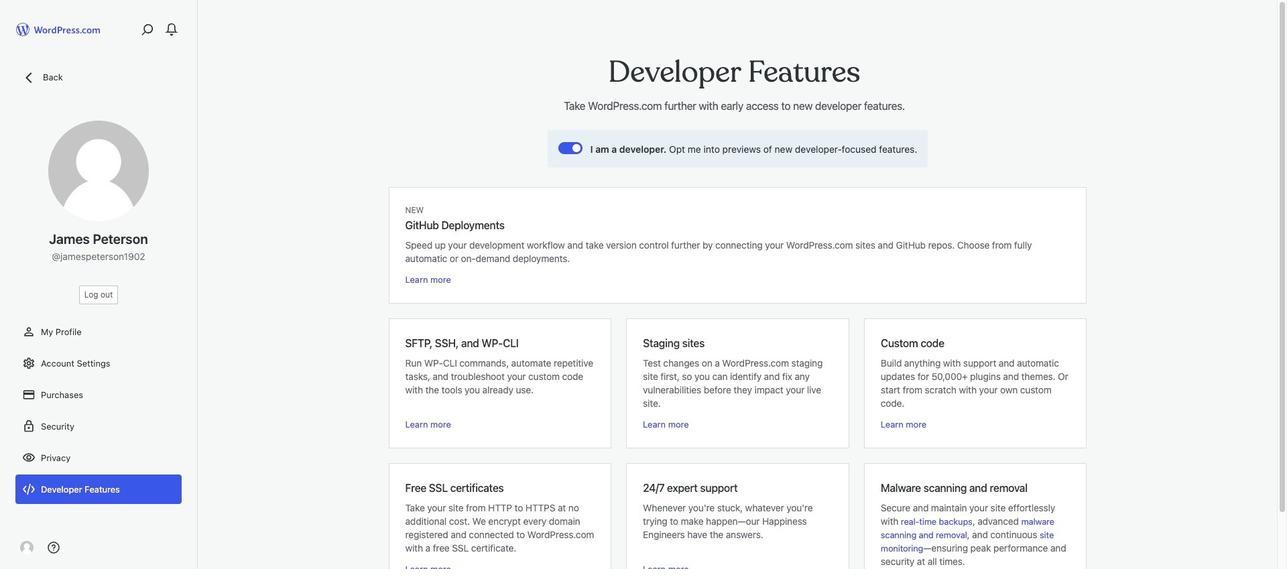 Task type: vqa. For each thing, say whether or not it's contained in the screenshot.
"lock" Icon
yes



Task type: describe. For each thing, give the bounding box(es) containing it.
credit_card image
[[22, 388, 36, 402]]

1 horizontal spatial james peterson image
[[48, 121, 149, 221]]

lock image
[[22, 420, 36, 433]]

person image
[[22, 325, 36, 339]]

visibility image
[[22, 451, 36, 465]]



Task type: locate. For each thing, give the bounding box(es) containing it.
0 horizontal spatial james peterson image
[[20, 541, 34, 555]]

1 vertical spatial james peterson image
[[20, 541, 34, 555]]

james peterson image
[[48, 121, 149, 221], [20, 541, 34, 555]]

settings image
[[22, 357, 36, 370]]

main content
[[389, 55, 1087, 569]]

0 vertical spatial james peterson image
[[48, 121, 149, 221]]



